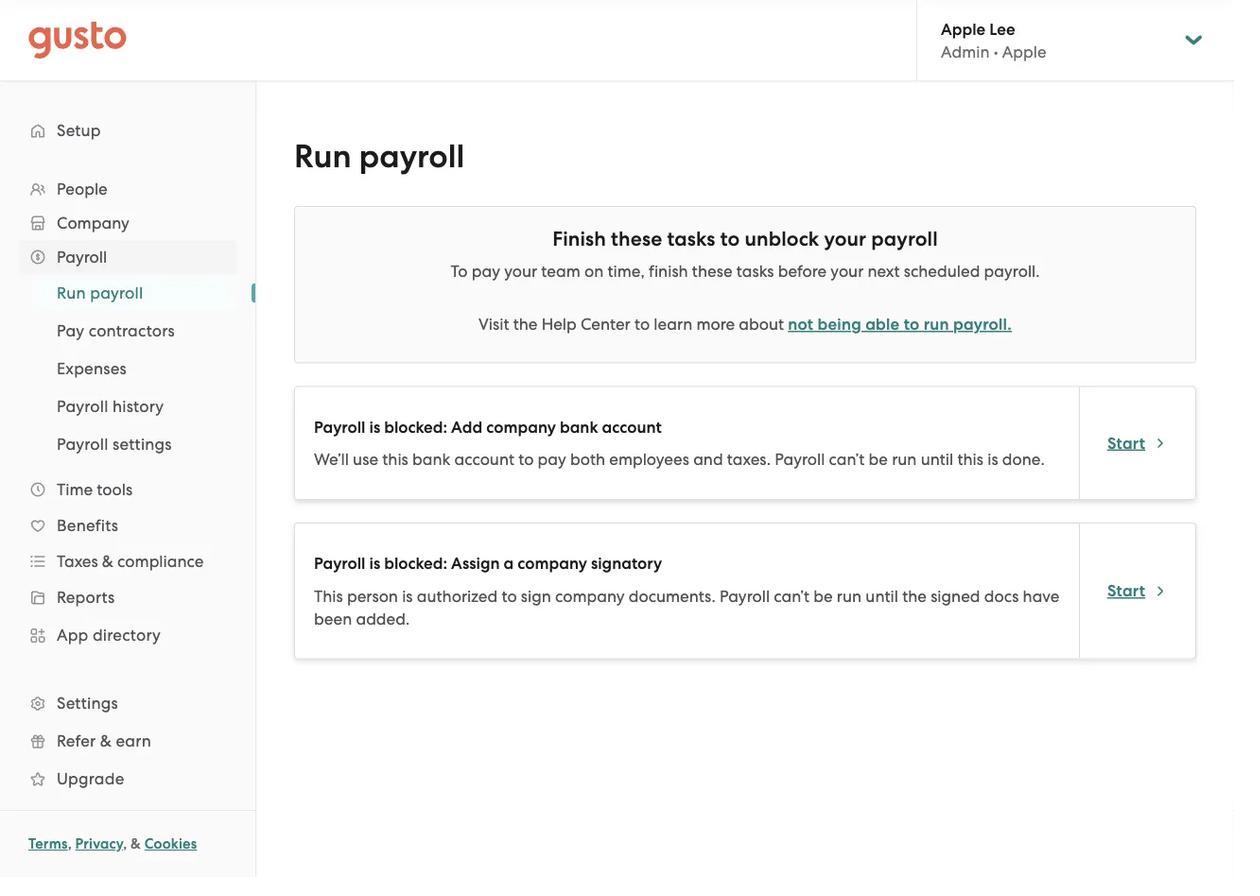 Task type: describe. For each thing, give the bounding box(es) containing it.
visit the help center to learn more about not being able to run payroll.
[[479, 315, 1012, 334]]

able
[[866, 315, 900, 334]]

until inside this person is authorized to sign company documents. payroll can't be run until the signed docs have been added.
[[866, 587, 899, 606]]

pay contractors link
[[34, 314, 237, 348]]

1 horizontal spatial account
[[602, 418, 662, 437]]

payroll. for scheduled
[[984, 262, 1040, 281]]

we'll use this bank account to pay both employees and taxes. payroll can't be run until this is done.
[[314, 450, 1045, 469]]

company button
[[19, 206, 237, 240]]

finish
[[553, 228, 606, 251]]

is up "person" on the bottom left of page
[[369, 554, 380, 574]]

blocked: for add
[[384, 418, 448, 437]]

1 vertical spatial these
[[692, 262, 733, 281]]

upgrade
[[57, 770, 124, 789]]

is up use
[[369, 418, 380, 437]]

center
[[581, 315, 631, 334]]

finish
[[649, 262, 688, 281]]

settings
[[57, 694, 118, 713]]

help inside help link
[[57, 808, 93, 827]]

cookies
[[145, 836, 197, 853]]

be inside this person is authorized to sign company documents. payroll can't be run until the signed docs have been added.
[[814, 587, 833, 606]]

1 horizontal spatial run
[[294, 138, 352, 176]]

company
[[57, 214, 129, 233]]

settings
[[113, 435, 172, 454]]

start for account
[[1108, 434, 1146, 453]]

more
[[697, 315, 735, 334]]

payroll for payroll history
[[57, 397, 108, 416]]

and
[[694, 450, 723, 469]]

2 , from the left
[[123, 836, 127, 853]]

assign
[[451, 554, 500, 574]]

lee
[[990, 19, 1016, 39]]

& for compliance
[[102, 552, 113, 571]]

list containing people
[[0, 172, 255, 836]]

1 vertical spatial tasks
[[737, 262, 774, 281]]

documents.
[[629, 587, 716, 606]]

tools
[[97, 481, 133, 500]]

can't inside this person is authorized to sign company documents. payroll can't be run until the signed docs have been added.
[[774, 587, 810, 606]]

about
[[739, 315, 784, 334]]

payroll for payroll is blocked: add company bank account
[[314, 418, 366, 437]]

privacy
[[75, 836, 123, 853]]

not being able to run payroll. link
[[788, 315, 1012, 334]]

1 vertical spatial bank
[[412, 450, 451, 469]]

cookies button
[[145, 833, 197, 856]]

1 this from the left
[[382, 450, 409, 469]]

run payroll inside the gusto navigation element
[[57, 284, 143, 303]]

payroll history
[[57, 397, 164, 416]]

benefits link
[[19, 509, 237, 543]]

to down payroll is blocked: add company bank account
[[519, 450, 534, 469]]

1 horizontal spatial until
[[921, 450, 954, 469]]

0 vertical spatial bank
[[560, 418, 598, 437]]

both
[[571, 450, 606, 469]]

to inside this person is authorized to sign company documents. payroll can't be run until the signed docs have been added.
[[502, 587, 517, 606]]

done.
[[1003, 450, 1045, 469]]

terms , privacy , & cookies
[[28, 836, 197, 853]]

payroll settings
[[57, 435, 172, 454]]

1 horizontal spatial pay
[[538, 450, 567, 469]]

start link for payroll is blocked: add company bank account
[[1108, 432, 1168, 455]]

refer
[[57, 732, 96, 751]]

learn
[[654, 315, 693, 334]]

run inside this person is authorized to sign company documents. payroll can't be run until the signed docs have been added.
[[837, 587, 862, 606]]

visit
[[479, 315, 509, 334]]

blocked: for assign
[[384, 554, 448, 574]]

employees
[[609, 450, 690, 469]]

payroll inside this person is authorized to sign company documents. payroll can't be run until the signed docs have been added.
[[720, 587, 770, 606]]

terms link
[[28, 836, 68, 853]]

we'll
[[314, 450, 349, 469]]

list containing run payroll
[[0, 274, 255, 464]]

being
[[818, 315, 862, 334]]

scheduled
[[904, 262, 980, 281]]

directory
[[93, 626, 161, 645]]

app directory
[[57, 626, 161, 645]]

refer & earn link
[[19, 725, 237, 759]]

contractors
[[89, 322, 175, 341]]

admin
[[941, 42, 990, 61]]

earn
[[116, 732, 151, 751]]

finish these tasks to unblock your payroll
[[553, 228, 938, 251]]

app
[[57, 626, 88, 645]]

your up 'before'
[[824, 228, 867, 251]]

0 vertical spatial run payroll
[[294, 138, 465, 176]]

0 vertical spatial be
[[869, 450, 888, 469]]

0 vertical spatial can't
[[829, 450, 865, 469]]

gusto navigation element
[[0, 81, 255, 867]]

taxes
[[57, 552, 98, 571]]

1 , from the left
[[68, 836, 72, 853]]

time tools
[[57, 481, 133, 500]]

use
[[353, 450, 378, 469]]

& for earn
[[100, 732, 112, 751]]

team
[[541, 262, 581, 281]]

not
[[788, 315, 814, 334]]

0 horizontal spatial these
[[611, 228, 663, 251]]

payroll. for run
[[954, 315, 1012, 334]]

payroll button
[[19, 240, 237, 274]]

on
[[585, 262, 604, 281]]

upgrade link
[[19, 763, 237, 797]]

sign
[[521, 587, 551, 606]]

expenses link
[[34, 352, 237, 386]]

time
[[57, 481, 93, 500]]

payroll for payroll
[[57, 248, 107, 267]]

help inside the visit the help center to learn more about not being able to run payroll.
[[542, 315, 577, 334]]

payroll is blocked: add company bank account
[[314, 418, 662, 437]]

payroll for payroll is blocked: assign a company signatory
[[314, 554, 366, 574]]

app directory link
[[19, 619, 237, 653]]

compliance
[[117, 552, 204, 571]]

2 vertical spatial &
[[131, 836, 141, 853]]



Task type: vqa. For each thing, say whether or not it's contained in the screenshot.
middle &
yes



Task type: locate. For each thing, give the bounding box(es) containing it.
1 horizontal spatial be
[[869, 450, 888, 469]]

payroll
[[57, 248, 107, 267], [57, 397, 108, 416], [314, 418, 366, 437], [57, 435, 108, 454], [775, 450, 825, 469], [314, 554, 366, 574], [720, 587, 770, 606]]

1 horizontal spatial can't
[[829, 450, 865, 469]]

reports
[[57, 588, 115, 607]]

0 vertical spatial start
[[1108, 434, 1146, 453]]

to pay your team on time, finish these tasks before your next scheduled payroll.
[[451, 262, 1040, 281]]

account
[[602, 418, 662, 437], [455, 450, 515, 469]]

next
[[868, 262, 900, 281]]

have
[[1023, 587, 1060, 606]]

settings link
[[19, 687, 237, 721]]

time tools button
[[19, 473, 237, 507]]

is left 'done.'
[[988, 450, 999, 469]]

1 list from the top
[[0, 172, 255, 836]]

pay left both
[[538, 450, 567, 469]]

0 vertical spatial help
[[542, 315, 577, 334]]

0 vertical spatial apple
[[941, 19, 986, 39]]

0 horizontal spatial ,
[[68, 836, 72, 853]]

until left 'done.'
[[921, 450, 954, 469]]

0 horizontal spatial this
[[382, 450, 409, 469]]

2 vertical spatial company
[[555, 587, 625, 606]]

1 horizontal spatial this
[[958, 450, 984, 469]]

0 vertical spatial these
[[611, 228, 663, 251]]

payroll. down scheduled
[[954, 315, 1012, 334]]

this person is authorized to sign company documents. payroll can't be run until the signed docs have been added.
[[314, 587, 1060, 629]]

taxes & compliance
[[57, 552, 204, 571]]

blocked:
[[384, 418, 448, 437], [384, 554, 448, 574]]

this right use
[[382, 450, 409, 469]]

apple lee admin • apple
[[941, 19, 1047, 61]]

person
[[347, 587, 398, 606]]

account up employees
[[602, 418, 662, 437]]

run
[[924, 315, 950, 334], [892, 450, 917, 469], [837, 587, 862, 606]]

blocked: up authorized
[[384, 554, 448, 574]]

this
[[382, 450, 409, 469], [958, 450, 984, 469]]

payroll right taxes.
[[775, 450, 825, 469]]

payroll inside dropdown button
[[57, 248, 107, 267]]

payroll inside list
[[90, 284, 143, 303]]

payroll down expenses
[[57, 397, 108, 416]]

& down help link
[[131, 836, 141, 853]]

payroll up time in the bottom left of the page
[[57, 435, 108, 454]]

2 vertical spatial payroll
[[90, 284, 143, 303]]

privacy link
[[75, 836, 123, 853]]

payroll. right scheduled
[[984, 262, 1040, 281]]

1 horizontal spatial run
[[892, 450, 917, 469]]

2 horizontal spatial payroll
[[872, 228, 938, 251]]

2 vertical spatial run
[[837, 587, 862, 606]]

2 this from the left
[[958, 450, 984, 469]]

pay contractors
[[57, 322, 175, 341]]

0 vertical spatial pay
[[472, 262, 500, 281]]

,
[[68, 836, 72, 853], [123, 836, 127, 853]]

unblock
[[745, 228, 820, 251]]

to left learn
[[635, 315, 650, 334]]

tasks up the finish
[[667, 228, 716, 251]]

0 vertical spatial tasks
[[667, 228, 716, 251]]

0 vertical spatial company
[[486, 418, 556, 437]]

1 blocked: from the top
[[384, 418, 448, 437]]

taxes & compliance button
[[19, 545, 237, 579]]

the left signed
[[903, 587, 927, 606]]

1 vertical spatial run payroll
[[57, 284, 143, 303]]

payroll is blocked: assign a company signatory
[[314, 554, 662, 574]]

authorized
[[417, 587, 498, 606]]

payroll.
[[984, 262, 1040, 281], [954, 315, 1012, 334]]

is up added.
[[402, 587, 413, 606]]

payroll history link
[[34, 390, 237, 424]]

1 horizontal spatial payroll
[[359, 138, 465, 176]]

pay
[[57, 322, 85, 341]]

1 horizontal spatial run payroll
[[294, 138, 465, 176]]

people
[[57, 180, 108, 199]]

1 horizontal spatial these
[[692, 262, 733, 281]]

been
[[314, 610, 352, 629]]

1 horizontal spatial apple
[[1003, 42, 1047, 61]]

1 horizontal spatial help
[[542, 315, 577, 334]]

your left next
[[831, 262, 864, 281]]

0 horizontal spatial can't
[[774, 587, 810, 606]]

the right visit
[[513, 315, 538, 334]]

1 vertical spatial run
[[57, 284, 86, 303]]

0 vertical spatial run
[[294, 138, 352, 176]]

time,
[[608, 262, 645, 281]]

add
[[451, 418, 483, 437]]

to
[[451, 262, 468, 281]]

1 vertical spatial &
[[100, 732, 112, 751]]

this
[[314, 587, 343, 606]]

start link for payroll is blocked: assign a company signatory
[[1108, 580, 1168, 603]]

0 horizontal spatial until
[[866, 587, 899, 606]]

can't
[[829, 450, 865, 469], [774, 587, 810, 606]]

2 list from the top
[[0, 274, 255, 464]]

to up to pay your team on time, finish these tasks before your next scheduled payroll.
[[721, 228, 740, 251]]

0 horizontal spatial apple
[[941, 19, 986, 39]]

help
[[542, 315, 577, 334], [57, 808, 93, 827]]

0 vertical spatial the
[[513, 315, 538, 334]]

setup
[[57, 121, 101, 140]]

0 vertical spatial until
[[921, 450, 954, 469]]

benefits
[[57, 517, 118, 535]]

payroll down company
[[57, 248, 107, 267]]

2 horizontal spatial run
[[924, 315, 950, 334]]

2 start from the top
[[1108, 582, 1146, 601]]

& left earn
[[100, 732, 112, 751]]

1 horizontal spatial bank
[[560, 418, 598, 437]]

&
[[102, 552, 113, 571], [100, 732, 112, 751], [131, 836, 141, 853]]

help up privacy link
[[57, 808, 93, 827]]

1 vertical spatial payroll.
[[954, 315, 1012, 334]]

1 vertical spatial blocked:
[[384, 554, 448, 574]]

payroll
[[359, 138, 465, 176], [872, 228, 938, 251], [90, 284, 143, 303]]

1 vertical spatial account
[[455, 450, 515, 469]]

apple up admin
[[941, 19, 986, 39]]

0 horizontal spatial help
[[57, 808, 93, 827]]

payroll up we'll on the bottom left of the page
[[314, 418, 366, 437]]

0 vertical spatial run
[[924, 315, 950, 334]]

1 vertical spatial company
[[518, 554, 587, 574]]

0 horizontal spatial be
[[814, 587, 833, 606]]

be
[[869, 450, 888, 469], [814, 587, 833, 606]]

before
[[778, 262, 827, 281]]

0 horizontal spatial tasks
[[667, 228, 716, 251]]

tasks down the finish these tasks to unblock your payroll
[[737, 262, 774, 281]]

1 vertical spatial help
[[57, 808, 93, 827]]

history
[[113, 397, 164, 416]]

taxes.
[[727, 450, 771, 469]]

, down help link
[[123, 836, 127, 853]]

expenses
[[57, 359, 127, 378]]

0 vertical spatial start link
[[1108, 432, 1168, 455]]

payroll for payroll settings
[[57, 435, 108, 454]]

docs
[[985, 587, 1019, 606]]

setup link
[[19, 114, 237, 148]]

company inside this person is authorized to sign company documents. payroll can't be run until the signed docs have been added.
[[555, 587, 625, 606]]

& inside dropdown button
[[102, 552, 113, 571]]

help left center
[[542, 315, 577, 334]]

company down signatory
[[555, 587, 625, 606]]

run
[[294, 138, 352, 176], [57, 284, 86, 303]]

, left privacy link
[[68, 836, 72, 853]]

to inside the visit the help center to learn more about not being able to run payroll.
[[635, 315, 650, 334]]

help link
[[19, 800, 237, 834]]

& right taxes
[[102, 552, 113, 571]]

payroll settings link
[[34, 428, 237, 462]]

reports link
[[19, 581, 237, 615]]

to left sign on the bottom left
[[502, 587, 517, 606]]

until left signed
[[866, 587, 899, 606]]

bank down payroll is blocked: add company bank account
[[412, 450, 451, 469]]

to right able
[[904, 315, 920, 334]]

is inside this person is authorized to sign company documents. payroll can't be run until the signed docs have been added.
[[402, 587, 413, 606]]

apple
[[941, 19, 986, 39], [1003, 42, 1047, 61]]

pay
[[472, 262, 500, 281], [538, 450, 567, 469]]

people button
[[19, 172, 237, 206]]

1 start from the top
[[1108, 434, 1146, 453]]

run payroll
[[294, 138, 465, 176], [57, 284, 143, 303]]

until
[[921, 450, 954, 469], [866, 587, 899, 606]]

0 horizontal spatial run
[[57, 284, 86, 303]]

company
[[486, 418, 556, 437], [518, 554, 587, 574], [555, 587, 625, 606]]

2 blocked: from the top
[[384, 554, 448, 574]]

1 horizontal spatial ,
[[123, 836, 127, 853]]

0 horizontal spatial account
[[455, 450, 515, 469]]

your left team
[[504, 262, 537, 281]]

added.
[[356, 610, 410, 629]]

0 horizontal spatial run
[[837, 587, 862, 606]]

this left 'done.'
[[958, 450, 984, 469]]

1 vertical spatial be
[[814, 587, 833, 606]]

•
[[994, 42, 999, 61]]

pay right the to
[[472, 262, 500, 281]]

1 vertical spatial start
[[1108, 582, 1146, 601]]

1 horizontal spatial the
[[903, 587, 927, 606]]

0 vertical spatial &
[[102, 552, 113, 571]]

2 start link from the top
[[1108, 580, 1168, 603]]

the inside the visit the help center to learn more about not being able to run payroll.
[[513, 315, 538, 334]]

1 vertical spatial start link
[[1108, 580, 1168, 603]]

1 start link from the top
[[1108, 432, 1168, 455]]

a
[[504, 554, 514, 574]]

0 vertical spatial blocked:
[[384, 418, 448, 437]]

0 horizontal spatial payroll
[[90, 284, 143, 303]]

start link
[[1108, 432, 1168, 455], [1108, 580, 1168, 603]]

these right the finish
[[692, 262, 733, 281]]

signatory
[[591, 554, 662, 574]]

0 horizontal spatial bank
[[412, 450, 451, 469]]

1 vertical spatial payroll
[[872, 228, 938, 251]]

payroll up this
[[314, 554, 366, 574]]

0 vertical spatial payroll
[[359, 138, 465, 176]]

your
[[824, 228, 867, 251], [504, 262, 537, 281], [831, 262, 864, 281]]

company right add at the left of the page
[[486, 418, 556, 437]]

0 vertical spatial account
[[602, 418, 662, 437]]

run payroll link
[[34, 276, 237, 310]]

0 horizontal spatial the
[[513, 315, 538, 334]]

run inside list
[[57, 284, 86, 303]]

blocked: left add at the left of the page
[[384, 418, 448, 437]]

0 vertical spatial payroll.
[[984, 262, 1040, 281]]

list
[[0, 172, 255, 836], [0, 274, 255, 464]]

these up time,
[[611, 228, 663, 251]]

1 vertical spatial the
[[903, 587, 927, 606]]

1 vertical spatial run
[[892, 450, 917, 469]]

home image
[[28, 21, 127, 59]]

1 vertical spatial until
[[866, 587, 899, 606]]

1 vertical spatial can't
[[774, 587, 810, 606]]

bank up both
[[560, 418, 598, 437]]

apple right "•"
[[1003, 42, 1047, 61]]

1 horizontal spatial tasks
[[737, 262, 774, 281]]

the inside this person is authorized to sign company documents. payroll can't be run until the signed docs have been added.
[[903, 587, 927, 606]]

start for signatory
[[1108, 582, 1146, 601]]

0 horizontal spatial run payroll
[[57, 284, 143, 303]]

signed
[[931, 587, 981, 606]]

refer & earn
[[57, 732, 151, 751]]

account down payroll is blocked: add company bank account
[[455, 450, 515, 469]]

1 vertical spatial apple
[[1003, 42, 1047, 61]]

0 horizontal spatial pay
[[472, 262, 500, 281]]

1 vertical spatial pay
[[538, 450, 567, 469]]

company up sign on the bottom left
[[518, 554, 587, 574]]

bank
[[560, 418, 598, 437], [412, 450, 451, 469]]

terms
[[28, 836, 68, 853]]

payroll right documents.
[[720, 587, 770, 606]]



